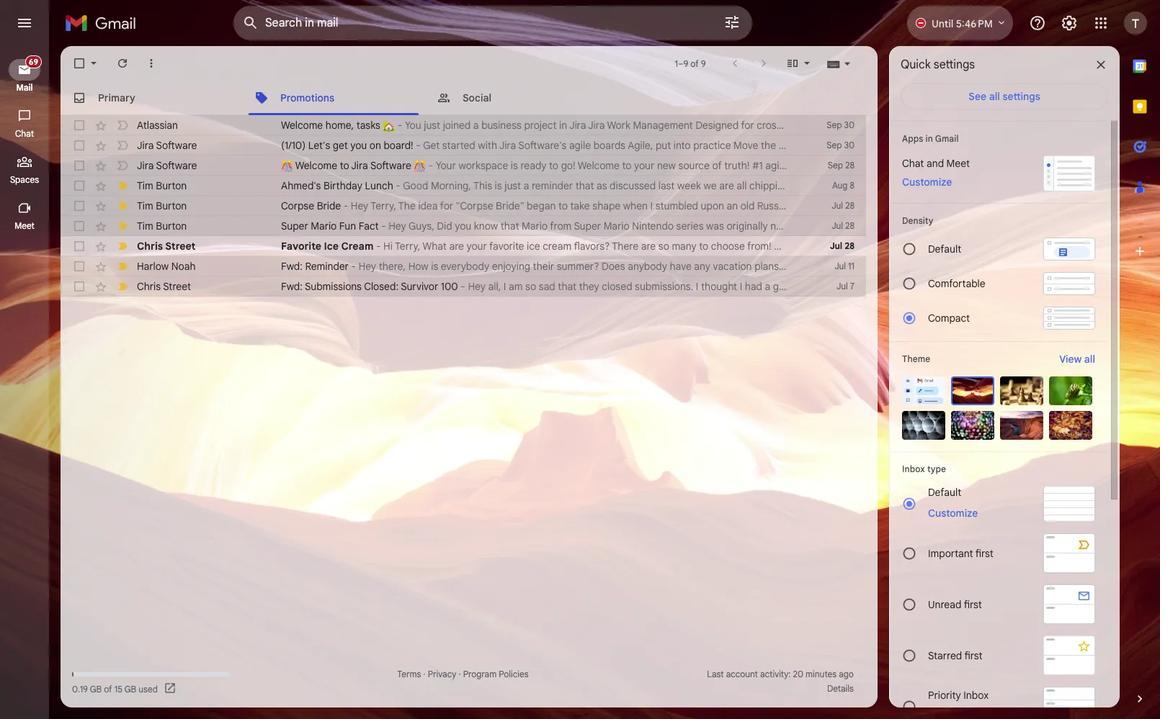 Task type: locate. For each thing, give the bounding box(es) containing it.
ready
[[521, 159, 547, 172]]

tool
[[790, 159, 807, 172]]

on right the you
[[370, 139, 381, 152]]

chris down harlow on the left
[[137, 280, 161, 293]]

2 vertical spatial jul 28
[[830, 241, 855, 252]]

0 vertical spatial sep 30
[[827, 120, 855, 130]]

display density element
[[902, 215, 1095, 226]]

jul 28
[[832, 200, 855, 211], [832, 221, 855, 231], [830, 241, 855, 252]]

gb right 0.19
[[90, 684, 102, 695]]

2 tim from the top
[[137, 200, 153, 213]]

toggle split pane mode image
[[786, 56, 800, 71]]

1 tim burton from the top
[[137, 179, 187, 192]]

navigation
[[0, 46, 50, 720]]

ahmed's birthday lunch -
[[281, 179, 403, 192]]

3 tim burton from the top
[[137, 220, 187, 233]]

0 horizontal spatial by
[[879, 159, 890, 172]]

2 sep 30 from the top
[[827, 140, 855, 151]]

customize button down and on the right top
[[894, 174, 961, 191]]

1 burton from the top
[[156, 179, 187, 192]]

by
[[879, 159, 890, 172], [952, 200, 963, 213]]

5 row from the top
[[61, 196, 1160, 216]]

2 · from the left
[[459, 670, 461, 680]]

1 vertical spatial fwd:
[[281, 280, 303, 293]]

main content
[[61, 46, 1160, 708]]

meet right and on the right top
[[947, 157, 970, 170]]

they
[[579, 280, 599, 293]]

1 chris street from the top
[[137, 240, 196, 253]]

2 30 from the top
[[844, 140, 855, 151]]

6 row from the top
[[61, 216, 866, 236]]

the
[[897, 280, 912, 293]]

0 vertical spatial so
[[659, 240, 669, 253]]

workspace
[[459, 159, 508, 172]]

· right privacy
[[459, 670, 461, 680]]

0 horizontal spatial all
[[989, 90, 1000, 103]]

aug
[[832, 180, 848, 191]]

0 vertical spatial default
[[928, 243, 962, 256]]

1 vertical spatial jul 28
[[832, 221, 855, 231]]

ago
[[839, 670, 854, 680]]

2 vertical spatial first
[[965, 650, 983, 663]]

first right 'starred'
[[965, 650, 983, 663]]

1 vertical spatial customize button
[[920, 505, 987, 523]]

0 vertical spatial jira software
[[137, 139, 197, 152]]

jul
[[832, 200, 843, 211], [832, 221, 843, 231], [830, 241, 843, 252], [835, 261, 846, 272], [837, 281, 848, 292]]

1 vertical spatial your
[[467, 240, 487, 253]]

theme element
[[902, 352, 931, 367]]

flavors?
[[574, 240, 610, 253]]

chat down mail heading
[[15, 128, 34, 139]]

0 horizontal spatial meet
[[15, 221, 34, 231]]

welcome to jira software up jewish
[[936, 159, 1056, 172]]

quick settings
[[901, 58, 975, 72]]

2 vertical spatial tim burton
[[137, 220, 187, 233]]

all right "view"
[[1085, 353, 1095, 366]]

30
[[844, 120, 855, 130], [844, 140, 855, 151]]

1 horizontal spatial ·
[[459, 670, 461, 680]]

15
[[114, 684, 122, 695]]

1 sep 30 from the top
[[827, 120, 855, 130]]

welcome up (1/10)
[[281, 119, 323, 132]]

jul 28 down aug 8
[[832, 200, 855, 211]]

1 vertical spatial tim burton
[[137, 200, 187, 213]]

0 horizontal spatial settings
[[934, 58, 975, 72]]

priority inbox
[[928, 689, 989, 702]]

0 vertical spatial 30
[[844, 120, 855, 130]]

in left ho
[[1139, 200, 1147, 213]]

gmail image
[[65, 9, 143, 37]]

28 down 8
[[845, 200, 855, 211]]

so
[[659, 240, 669, 253], [525, 280, 536, 293]]

meet down spaces heading
[[15, 221, 34, 231]]

·
[[423, 670, 426, 680], [459, 670, 461, 680]]

jul 28 up jul 11
[[830, 241, 855, 252]]

1 vertical spatial in
[[1090, 159, 1098, 172]]

3 burton from the top
[[156, 220, 187, 233]]

1 vertical spatial settings
[[1003, 90, 1041, 103]]

28 for hey terry, the idea for "corpse bride" began to take shape when i stumbled upon an old russian folk tale, which had been adapted by jewish folklore, during my early years in ho
[[845, 200, 855, 211]]

had left the been
[[866, 200, 883, 213]]

jul left 11
[[835, 261, 846, 272]]

had left 'a'
[[745, 280, 762, 293]]

choose
[[711, 240, 745, 253]]

0 vertical spatial first
[[976, 547, 994, 560]]

are right what
[[449, 240, 464, 253]]

in left 30s
[[1090, 159, 1098, 172]]

hey
[[351, 200, 369, 213], [468, 280, 486, 293]]

first
[[976, 547, 994, 560], [964, 599, 982, 612], [965, 650, 983, 663]]

0 vertical spatial jul 28
[[832, 200, 855, 211]]

chat inside chat and meet customize
[[902, 157, 924, 170]]

settings right "quick"
[[934, 58, 975, 72]]

sad
[[539, 280, 555, 293]]

settings inside button
[[1003, 90, 1041, 103]]

welcome down gmail
[[938, 159, 980, 172]]

inbox left type
[[902, 464, 925, 475]]

began
[[527, 200, 556, 213]]

fwd: submissions closed: survivor 100
[[281, 280, 458, 293]]

refresh image
[[115, 56, 130, 71]]

default down type
[[928, 486, 962, 499]]

0 horizontal spatial ·
[[423, 670, 426, 680]]

0 vertical spatial on
[[370, 139, 381, 152]]

0 horizontal spatial on
[[370, 139, 381, 152]]

gb right 15
[[125, 684, 136, 695]]

so left the many at top right
[[659, 240, 669, 253]]

cream
[[543, 240, 572, 253]]

first right important
[[976, 547, 994, 560]]

on left "the"
[[883, 280, 894, 293]]

spaces
[[10, 174, 39, 185]]

welcome to jira software
[[293, 159, 414, 172], [936, 159, 1056, 172]]

social tab
[[425, 81, 607, 115]]

28 up 11
[[845, 241, 855, 252]]

0 vertical spatial tim burton
[[137, 179, 187, 192]]

default up comfortable
[[928, 243, 962, 256]]

view
[[1060, 353, 1082, 366]]

None checkbox
[[72, 138, 86, 153], [72, 179, 86, 193], [72, 199, 86, 213], [72, 219, 86, 234], [72, 239, 86, 254], [72, 280, 86, 294], [72, 138, 86, 153], [72, 179, 86, 193], [72, 199, 86, 213], [72, 219, 86, 234], [72, 239, 86, 254], [72, 280, 86, 294]]

1 fwd: from the top
[[281, 260, 303, 273]]

0 vertical spatial customize
[[902, 176, 952, 189]]

early
[[1086, 200, 1109, 213]]

1 horizontal spatial in
[[1090, 159, 1098, 172]]

your
[[634, 159, 655, 172], [467, 240, 487, 253]]

street up noah
[[165, 240, 196, 253]]

inbox right priority
[[964, 689, 989, 702]]

28 for your workspace is ready to go! welcome to your new source of truth! #1 agile tool recommended by teams
[[845, 160, 855, 171]]

0 horizontal spatial in
[[926, 133, 933, 144]]

1 vertical spatial jira software
[[137, 159, 197, 172]]

favorite
[[281, 240, 321, 253]]

0 vertical spatial customize button
[[894, 174, 961, 191]]

tab list right view all button at the right
[[1120, 46, 1160, 668]]

2 tim burton from the top
[[137, 200, 187, 213]]

2 default from the top
[[928, 486, 962, 499]]

first for important first
[[976, 547, 994, 560]]

1 vertical spatial 30
[[844, 140, 855, 151]]

1 row from the top
[[61, 115, 866, 135]]

1 default from the top
[[928, 243, 962, 256]]

settings right see
[[1003, 90, 1041, 103]]

folklore,
[[999, 200, 1036, 213]]

terms · privacy · program policies
[[397, 670, 529, 680]]

1 vertical spatial on
[[883, 280, 894, 293]]

first for starred first
[[965, 650, 983, 663]]

1 vertical spatial tim
[[137, 200, 153, 213]]

during
[[1038, 200, 1068, 213]]

jul left 7
[[837, 281, 848, 292]]

chat heading
[[0, 128, 49, 140]]

terms link
[[397, 670, 421, 680]]

row
[[61, 115, 866, 135], [61, 135, 866, 156], [61, 156, 1160, 176], [61, 176, 866, 196], [61, 196, 1160, 216], [61, 216, 866, 236], [61, 236, 866, 257], [61, 257, 866, 277], [61, 277, 1160, 297]]

from, chris ---------- forwarded message --
[[951, 280, 1160, 293]]

1 horizontal spatial inbox
[[964, 689, 989, 702]]

inbox type
[[902, 464, 946, 475]]

0 vertical spatial inbox
[[902, 464, 925, 475]]

0 horizontal spatial hey
[[351, 200, 369, 213]]

all for view
[[1085, 353, 1095, 366]]

customize down and on the right top
[[902, 176, 952, 189]]

promotions tab
[[243, 81, 425, 115]]

1 30 from the top
[[844, 120, 855, 130]]

30s
[[1100, 159, 1118, 172]]

2 fwd: from the top
[[281, 280, 303, 293]]

0 vertical spatial had
[[866, 200, 883, 213]]

1 vertical spatial sep 30
[[827, 140, 855, 151]]

0 horizontal spatial gb
[[90, 684, 102, 695]]

in right apps
[[926, 133, 933, 144]]

take
[[570, 200, 590, 213]]

more image
[[144, 56, 159, 71]]

chris right from,
[[982, 280, 1006, 293]]

0 horizontal spatial so
[[525, 280, 536, 293]]

jul up jul 11
[[830, 241, 843, 252]]

0 vertical spatial fwd:
[[281, 260, 303, 273]]

2 vertical spatial in
[[1139, 200, 1147, 213]]

burton for super
[[156, 220, 187, 233]]

in for gmail
[[926, 133, 933, 144]]

2 chris street from the top
[[137, 280, 191, 293]]

- hey all, i am so sad that they closed submissions. i thought i had a good chance of getting on the show
[[458, 280, 939, 293]]

· right terms
[[423, 670, 426, 680]]

"corpse
[[456, 200, 493, 213]]

1 tim from the top
[[137, 179, 153, 192]]

3 row from the top
[[61, 156, 1160, 176]]

1 horizontal spatial chat
[[902, 157, 924, 170]]

jira software for sep 30
[[137, 139, 197, 152]]

1 vertical spatial chat
[[902, 157, 924, 170]]

your left new
[[634, 159, 655, 172]]

chris street for fwd: submissions closed: survivor 100
[[137, 280, 191, 293]]

chat inside heading
[[15, 128, 34, 139]]

i right all,
[[504, 280, 506, 293]]

tab list up the workspace
[[61, 81, 878, 115]]

2 burton from the top
[[156, 200, 187, 213]]

so right am
[[525, 280, 536, 293]]

0 vertical spatial tim
[[137, 179, 153, 192]]

support image
[[1029, 14, 1046, 32]]

terry, right hi
[[395, 240, 420, 253]]

1 vertical spatial sep
[[827, 140, 842, 151]]

0 vertical spatial sep
[[827, 120, 842, 130]]

🎊 image
[[281, 161, 293, 173]]

30 for welcome home, tasks
[[844, 120, 855, 130]]

1 horizontal spatial all
[[1085, 353, 1095, 366]]

welcome to jira software down (1/10) let's get you on board! -
[[293, 159, 414, 172]]

1 jira software from the top
[[137, 139, 197, 152]]

-
[[395, 119, 405, 132], [416, 139, 421, 152], [429, 159, 433, 172], [396, 179, 401, 192], [344, 200, 348, 213], [381, 220, 386, 233], [376, 240, 381, 253], [351, 260, 356, 273], [461, 280, 465, 293], [1008, 280, 1013, 293], [1013, 280, 1017, 293], [1017, 280, 1022, 293], [1022, 280, 1027, 293], [1027, 280, 1031, 293], [1031, 280, 1036, 293], [1036, 280, 1041, 293], [1041, 280, 1045, 293], [1045, 280, 1050, 293], [1050, 280, 1055, 293], [1153, 280, 1157, 293], [1157, 280, 1160, 293]]

starred first
[[928, 650, 983, 663]]

harlow noah
[[137, 260, 196, 273]]

burton for corpse
[[156, 200, 187, 213]]

0 vertical spatial your
[[634, 159, 655, 172]]

fwd: down favorite
[[281, 260, 303, 273]]

tim for super mario fun fact -
[[137, 220, 153, 233]]

mario
[[311, 220, 337, 233]]

30 for (1/10) let's get you on board!
[[844, 140, 855, 151]]

0 horizontal spatial inbox
[[902, 464, 925, 475]]

0 vertical spatial chris street
[[137, 240, 196, 253]]

1 horizontal spatial are
[[641, 240, 656, 253]]

upon
[[701, 200, 724, 213]]

main content containing primary
[[61, 46, 1160, 708]]

reminder
[[305, 260, 349, 273]]

hey up fact
[[351, 200, 369, 213]]

all for see
[[989, 90, 1000, 103]]

important first
[[928, 547, 994, 560]]

tim burton for super mario fun fact
[[137, 220, 187, 233]]

1 vertical spatial all
[[1085, 353, 1095, 366]]

sep 28
[[828, 160, 855, 171]]

favorite
[[489, 240, 524, 253]]

0 horizontal spatial your
[[467, 240, 487, 253]]

30 up 'sep 28'
[[844, 120, 855, 130]]

chat for chat and meet customize
[[902, 157, 924, 170]]

1 vertical spatial meet
[[15, 221, 34, 231]]

1 vertical spatial had
[[745, 280, 762, 293]]

1 vertical spatial customize
[[928, 507, 978, 520]]

advanced search options image
[[718, 8, 747, 37]]

on
[[370, 139, 381, 152], [883, 280, 894, 293]]

1 horizontal spatial settings
[[1003, 90, 1041, 103]]

100
[[441, 280, 458, 293]]

1 9 from the left
[[684, 58, 688, 69]]

jul down aug
[[832, 200, 843, 211]]

chat left and on the right top
[[902, 157, 924, 170]]

customize button up important
[[920, 505, 987, 523]]

jul for hey terry, the idea for "corpse bride" began to take shape when i stumbled upon an old russian folk tale, which had been adapted by jewish folklore, during my early years in ho
[[832, 200, 843, 211]]

0 horizontal spatial welcome to jira software
[[293, 159, 414, 172]]

by left jewish
[[952, 200, 963, 213]]

of right the –
[[691, 58, 699, 69]]

the
[[398, 200, 416, 213]]

mail heading
[[0, 82, 49, 94]]

i right thought at top right
[[740, 280, 743, 293]]

select input tool image
[[843, 58, 852, 69]]

jul 7
[[837, 281, 855, 292]]

1 horizontal spatial meet
[[947, 157, 970, 170]]

0 vertical spatial burton
[[156, 179, 187, 192]]

closed
[[602, 280, 632, 293]]

your
[[436, 159, 456, 172]]

submissions.
[[635, 280, 693, 293]]

30 up the recommended
[[844, 140, 855, 151]]

customize button for default
[[920, 505, 987, 523]]

1 welcome to jira software from the left
[[293, 159, 414, 172]]

russian
[[757, 200, 792, 213]]

corpse bride - hey terry, the idea for "corpse bride" began to take shape when i stumbled upon an old russian folk tale, which had been adapted by jewish folklore, during my early years in ho
[[281, 200, 1160, 213]]

1 horizontal spatial by
[[952, 200, 963, 213]]

by left teams
[[879, 159, 890, 172]]

ahmed's
[[281, 179, 321, 192]]

9 right 1
[[684, 58, 688, 69]]

None checkbox
[[72, 56, 86, 71], [72, 118, 86, 133], [72, 159, 86, 173], [72, 259, 86, 274], [72, 56, 86, 71], [72, 118, 86, 133], [72, 159, 86, 173], [72, 259, 86, 274]]

1 horizontal spatial gb
[[125, 684, 136, 695]]

all
[[989, 90, 1000, 103], [1085, 353, 1095, 366]]

of
[[691, 58, 699, 69], [712, 159, 722, 172], [836, 280, 845, 293], [104, 684, 112, 695]]

28 up 8
[[845, 160, 855, 171]]

tab list
[[1120, 46, 1160, 668], [61, 81, 878, 115]]

jul 28 down which
[[832, 221, 855, 231]]

0 vertical spatial by
[[879, 159, 890, 172]]

2 horizontal spatial in
[[1139, 200, 1147, 213]]

1 vertical spatial burton
[[156, 200, 187, 213]]

28 down which
[[845, 221, 855, 231]]

chris street up harlow noah
[[137, 240, 196, 253]]

0 horizontal spatial tab list
[[61, 81, 878, 115]]

burton
[[156, 179, 187, 192], [156, 200, 187, 213], [156, 220, 187, 233]]

that
[[558, 280, 577, 293]]

1 vertical spatial chris street
[[137, 280, 191, 293]]

8 row from the top
[[61, 257, 866, 277]]

1 vertical spatial street
[[163, 280, 191, 293]]

jira software for sep 28
[[137, 159, 197, 172]]

chris right the best,
[[800, 240, 824, 253]]

1 horizontal spatial welcome to jira software
[[936, 159, 1056, 172]]

closed:
[[364, 280, 399, 293]]

fwd: for fwd: submissions closed: survivor 100
[[281, 280, 303, 293]]

to
[[340, 159, 349, 172], [549, 159, 559, 172], [622, 159, 632, 172], [982, 159, 992, 172], [558, 200, 568, 213], [699, 240, 709, 253]]

1 horizontal spatial had
[[866, 200, 883, 213]]

street down noah
[[163, 280, 191, 293]]

1 vertical spatial first
[[964, 599, 982, 612]]

1 horizontal spatial hey
[[468, 280, 486, 293]]

settings image
[[1061, 14, 1078, 32]]

0 vertical spatial in
[[926, 133, 933, 144]]

0 horizontal spatial had
[[745, 280, 762, 293]]

0 vertical spatial all
[[989, 90, 1000, 103]]

7
[[850, 281, 855, 292]]

primary
[[98, 91, 135, 104]]

2 vertical spatial burton
[[156, 220, 187, 233]]

i left thought at top right
[[696, 280, 699, 293]]

your left favorite
[[467, 240, 487, 253]]

0 vertical spatial street
[[165, 240, 196, 253]]

chris up harlow on the left
[[137, 240, 163, 253]]

chris street down harlow noah
[[137, 280, 191, 293]]

0 horizontal spatial are
[[449, 240, 464, 253]]

customize button for chat and meet
[[894, 174, 961, 191]]

1 horizontal spatial so
[[659, 240, 669, 253]]

there
[[612, 240, 639, 253]]

hey left all,
[[468, 280, 486, 293]]

0 horizontal spatial chat
[[15, 128, 34, 139]]

9
[[684, 58, 688, 69], [701, 58, 706, 69]]

fwd: down fwd: reminder -
[[281, 280, 303, 293]]

are right there
[[641, 240, 656, 253]]

0 horizontal spatial 9
[[684, 58, 688, 69]]

jira software
[[137, 139, 197, 152], [137, 159, 197, 172]]

2 jira software from the top
[[137, 159, 197, 172]]

0 vertical spatial meet
[[947, 157, 970, 170]]

in for 30s
[[1090, 159, 1098, 172]]

3 tim from the top
[[137, 220, 153, 233]]

1 vertical spatial default
[[928, 486, 962, 499]]

software
[[156, 139, 197, 152], [156, 159, 197, 172], [370, 159, 411, 172], [1013, 159, 1054, 172]]

quick
[[901, 58, 931, 72]]

sep for welcome home, tasks
[[827, 120, 842, 130]]

customize up important
[[928, 507, 978, 520]]

terry, down the lunch
[[371, 200, 396, 213]]

home,
[[326, 119, 354, 132]]

adapted
[[911, 200, 950, 213]]

all right see
[[989, 90, 1000, 103]]

0 vertical spatial chat
[[15, 128, 34, 139]]

footer
[[61, 668, 866, 697]]

first right unread
[[964, 599, 982, 612]]

1 vertical spatial hey
[[468, 280, 486, 293]]

2 vertical spatial tim
[[137, 220, 153, 233]]

9 right the –
[[701, 58, 706, 69]]

28
[[845, 160, 855, 171], [845, 200, 855, 211], [845, 221, 855, 231], [845, 241, 855, 252]]

1 horizontal spatial 9
[[701, 58, 706, 69]]



Task type: describe. For each thing, give the bounding box(es) containing it.
account
[[726, 670, 758, 680]]

chat for chat
[[15, 128, 34, 139]]

get
[[333, 139, 348, 152]]

teams
[[893, 159, 921, 172]]

welcome down the let's
[[295, 159, 337, 172]]

gmail
[[935, 133, 959, 144]]

super mario fun fact -
[[281, 220, 389, 233]]

aug 8
[[832, 180, 855, 191]]

(1/10)
[[281, 139, 306, 152]]

2 are from the left
[[641, 240, 656, 253]]

folk
[[795, 200, 811, 213]]

meet inside heading
[[15, 221, 34, 231]]

ice
[[527, 240, 540, 253]]

is
[[511, 159, 518, 172]]

jul 11
[[835, 261, 855, 272]]

69
[[29, 57, 38, 67]]

i right "when"
[[650, 200, 653, 213]]

apps
[[902, 133, 923, 144]]

1 vertical spatial so
[[525, 280, 536, 293]]

🎊 image
[[414, 161, 426, 173]]

of left truth!
[[712, 159, 722, 172]]

to left take
[[558, 200, 568, 213]]

used
[[139, 684, 158, 695]]

row containing atlassian
[[61, 115, 866, 135]]

search in mail image
[[238, 10, 264, 36]]

tim burton for ahmed's birthday lunch
[[137, 179, 187, 192]]

1 horizontal spatial on
[[883, 280, 894, 293]]

2 welcome to jira software from the left
[[936, 159, 1056, 172]]

jul down which
[[832, 221, 843, 231]]

promotions
[[280, 91, 334, 104]]

mail
[[16, 82, 33, 93]]

you
[[350, 139, 367, 152]]

program
[[463, 670, 497, 680]]

survivor
[[401, 280, 438, 293]]

theme
[[902, 354, 931, 365]]

2 row from the top
[[61, 135, 866, 156]]

0 vertical spatial hey
[[351, 200, 369, 213]]

from,
[[953, 280, 979, 293]]

2 9 from the left
[[701, 58, 706, 69]]

quick settings element
[[901, 58, 975, 84]]

jul 28 for chris
[[830, 241, 855, 252]]

🏡 image
[[383, 120, 395, 132]]

stumbled
[[656, 200, 698, 213]]

tim for corpse bride - hey terry, the idea for "corpse bride" began to take shape when i stumbled upon an old russian folk tale, which had been adapted by jewish folklore, during my early years in ho
[[137, 200, 153, 213]]

street for fwd: submissions closed: survivor 100
[[163, 280, 191, 293]]

corpse
[[281, 200, 314, 213]]

ice
[[324, 240, 339, 253]]

program policies link
[[463, 670, 529, 680]]

0.19 gb of 15 gb used
[[72, 684, 158, 695]]

inbox type element
[[902, 464, 1095, 475]]

been
[[886, 200, 909, 213]]

good
[[773, 280, 797, 293]]

truth!
[[724, 159, 750, 172]]

submissions
[[305, 280, 362, 293]]

fwd: reminder -
[[281, 260, 359, 273]]

important
[[928, 547, 973, 560]]

priority
[[928, 689, 961, 702]]

Search in mail search field
[[234, 6, 752, 40]]

lunch
[[365, 179, 393, 192]]

atlassian
[[137, 119, 178, 132]]

tab list containing primary
[[61, 81, 878, 115]]

from!
[[747, 240, 772, 253]]

see
[[969, 90, 987, 103]]

idea
[[418, 200, 438, 213]]

row containing harlow noah
[[61, 257, 866, 277]]

footer containing terms
[[61, 668, 866, 697]]

28 for hi terry, what are your favorite ice cream flavors? there are so many to choose from! best, chris
[[845, 241, 855, 252]]

4 row from the top
[[61, 176, 866, 196]]

2 gb from the left
[[125, 684, 136, 695]]

tim for ahmed's birthday lunch -
[[137, 179, 153, 192]]

privacy
[[428, 670, 457, 680]]

customize inside chat and meet customize
[[902, 176, 952, 189]]

0 vertical spatial terry,
[[371, 200, 396, 213]]

bride"
[[496, 200, 524, 213]]

privacy link
[[428, 670, 457, 680]]

see all settings button
[[901, 84, 1108, 110]]

ho
[[1150, 200, 1160, 213]]

primary tab
[[61, 81, 241, 115]]

2 vertical spatial sep
[[828, 160, 843, 171]]

1 horizontal spatial tab list
[[1120, 46, 1160, 668]]

(1/10) let's get you on board! -
[[281, 139, 423, 152]]

to left go!
[[549, 159, 559, 172]]

street for favorite ice cream
[[165, 240, 196, 253]]

to up birthday
[[340, 159, 349, 172]]

1 are from the left
[[449, 240, 464, 253]]

trusted
[[1120, 159, 1154, 172]]

old
[[741, 200, 755, 213]]

fun
[[339, 220, 356, 233]]

1 vertical spatial terry,
[[395, 240, 420, 253]]

new
[[657, 159, 676, 172]]

chris street for favorite ice cream
[[137, 240, 196, 253]]

harlow
[[137, 260, 169, 273]]

favorite ice cream - hi terry, what are your favorite ice cream flavors? there are so many to choose from! best, chris
[[281, 240, 824, 253]]

20
[[793, 670, 804, 680]]

spaces heading
[[0, 174, 49, 186]]

jira in 30s trusted b
[[1068, 159, 1160, 172]]

tim burton for corpse bride
[[137, 200, 187, 213]]

fwd: for fwd: reminder -
[[281, 260, 303, 273]]

starred
[[928, 650, 962, 663]]

–
[[678, 58, 684, 69]]

meet heading
[[0, 221, 49, 232]]

and
[[927, 157, 944, 170]]

fact
[[359, 220, 379, 233]]

activity:
[[760, 670, 791, 680]]

what
[[423, 240, 447, 253]]

7 row from the top
[[61, 236, 866, 257]]

of left 7
[[836, 280, 845, 293]]

1 – 9 of 9
[[675, 58, 706, 69]]

to up jewish
[[982, 159, 992, 172]]

follow link to manage storage image
[[164, 683, 178, 697]]

#1
[[752, 159, 763, 172]]

when
[[623, 200, 648, 213]]

thought
[[701, 280, 737, 293]]

many
[[672, 240, 697, 253]]

my
[[1070, 200, 1084, 213]]

am
[[509, 280, 523, 293]]

sep for (1/10) let's get you on board!
[[827, 140, 842, 151]]

tasks
[[357, 119, 380, 132]]

sep 30 for (1/10) let's get you on board!
[[827, 140, 855, 151]]

meet inside chat and meet customize
[[947, 157, 970, 170]]

source
[[679, 159, 710, 172]]

navigation containing mail
[[0, 46, 50, 720]]

customize inside button
[[928, 507, 978, 520]]

main menu image
[[16, 14, 33, 32]]

type
[[927, 464, 946, 475]]

1 horizontal spatial your
[[634, 159, 655, 172]]

social
[[463, 91, 492, 104]]

to left new
[[622, 159, 632, 172]]

1 vertical spatial inbox
[[964, 689, 989, 702]]

jul for hi terry, what are your favorite ice cream flavors? there are so many to choose from! best, chris
[[830, 241, 843, 252]]

0 vertical spatial settings
[[934, 58, 975, 72]]

first for unread first
[[964, 599, 982, 612]]

b
[[1157, 159, 1160, 172]]

view all button
[[1051, 351, 1104, 368]]

1 vertical spatial by
[[952, 200, 963, 213]]

view all
[[1060, 353, 1095, 366]]

best,
[[774, 240, 797, 253]]

burton for ahmed's
[[156, 179, 187, 192]]

jul 28 for folk
[[832, 200, 855, 211]]

hi
[[383, 240, 393, 253]]

1 gb from the left
[[90, 684, 102, 695]]

9 row from the top
[[61, 277, 1160, 297]]

to right the many at top right
[[699, 240, 709, 253]]

welcome right go!
[[578, 159, 620, 172]]

1 · from the left
[[423, 670, 426, 680]]

11
[[848, 261, 855, 272]]

which
[[836, 200, 863, 213]]

comfortable
[[928, 277, 986, 290]]

jul for hey all, i am so sad that they closed submissions. i thought i had a good chance of getting on the show
[[837, 281, 848, 292]]

of left 15
[[104, 684, 112, 695]]

an
[[727, 200, 738, 213]]

69 link
[[9, 55, 42, 81]]

sep 30 for welcome home, tasks
[[827, 120, 855, 130]]

noah
[[171, 260, 196, 273]]

getting
[[848, 280, 880, 293]]

Search in mail text field
[[265, 16, 683, 30]]



Task type: vqa. For each thing, say whether or not it's contained in the screenshot.
The Any Time
no



